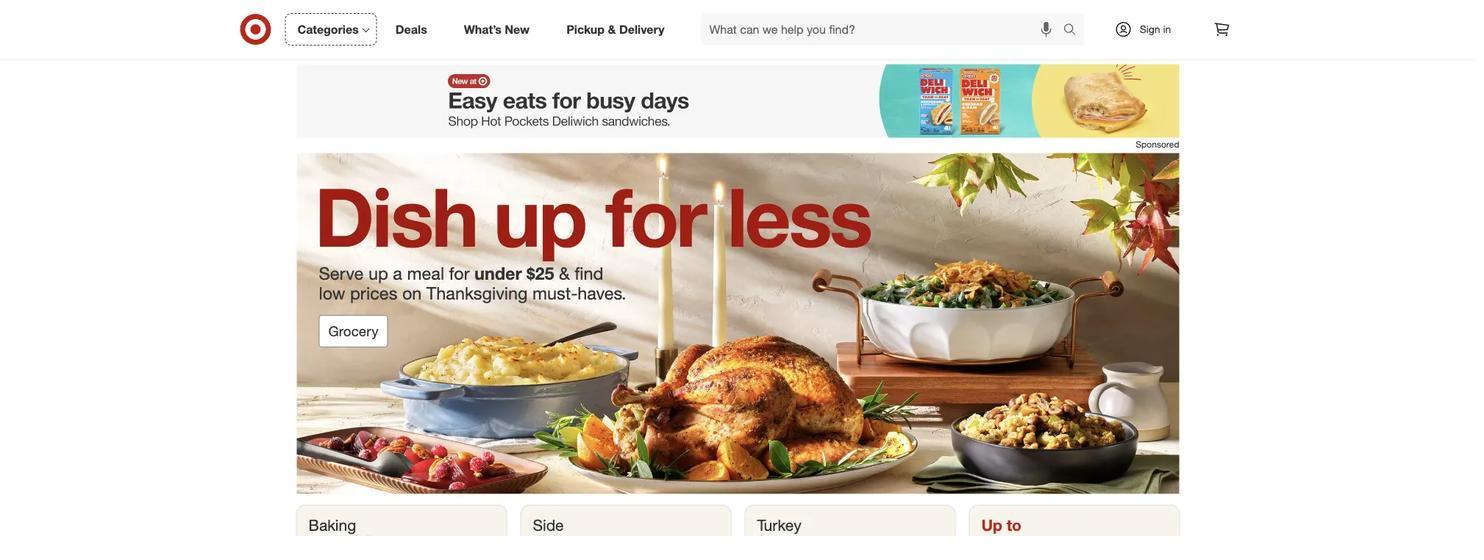 Task type: locate. For each thing, give the bounding box(es) containing it.
turkey
[[757, 517, 801, 536]]

what's
[[464, 22, 502, 36]]

up to
[[982, 517, 1022, 536]]

baking link
[[297, 507, 506, 537]]

baking
[[309, 517, 356, 536]]

turkey link
[[745, 507, 955, 537]]

1 vertical spatial &
[[559, 264, 570, 285]]

find
[[575, 264, 603, 285]]

for
[[449, 264, 470, 285]]

on
[[402, 284, 422, 305]]

sponsored
[[1136, 139, 1179, 150]]

sign
[[1140, 23, 1160, 36]]

pickup & delivery
[[566, 22, 665, 36]]

to
[[1007, 517, 1022, 536]]

0 vertical spatial &
[[608, 22, 616, 36]]

sign in
[[1140, 23, 1171, 36]]

& inside & find low prices on thanksgiving must-haves.
[[559, 264, 570, 285]]

& find low prices on thanksgiving must-haves.
[[319, 264, 626, 305]]

0 horizontal spatial &
[[559, 264, 570, 285]]

& right the pickup
[[608, 22, 616, 36]]

what's new
[[464, 22, 530, 36]]

&
[[608, 22, 616, 36], [559, 264, 570, 285]]

serve
[[319, 264, 364, 285]]

grocery button
[[319, 316, 388, 348]]

pickup
[[566, 22, 605, 36]]

low
[[319, 284, 345, 305]]

side
[[533, 517, 564, 536]]

& right $25 at the left of page
[[559, 264, 570, 285]]

must-
[[533, 284, 578, 305]]

what's new link
[[451, 13, 548, 46]]



Task type: vqa. For each thing, say whether or not it's contained in the screenshot.
topmost &
yes



Task type: describe. For each thing, give the bounding box(es) containing it.
delivery
[[619, 22, 665, 36]]

1 horizontal spatial &
[[608, 22, 616, 36]]

under
[[474, 264, 522, 285]]

thanksgiving
[[426, 284, 528, 305]]

pickup & delivery link
[[554, 13, 683, 46]]

categories
[[298, 22, 359, 36]]

up to link
[[970, 507, 1179, 537]]

serve up a meal for under $25
[[319, 264, 554, 285]]

search button
[[1057, 13, 1092, 49]]

up
[[368, 264, 388, 285]]

deals link
[[383, 13, 446, 46]]

sign in link
[[1102, 13, 1194, 46]]

dish up for less image
[[297, 154, 1179, 495]]

new
[[505, 22, 530, 36]]

$25
[[527, 264, 554, 285]]

advertisement region
[[297, 65, 1179, 138]]

meal
[[407, 264, 444, 285]]

a
[[393, 264, 402, 285]]

side link
[[521, 507, 731, 537]]

up
[[982, 517, 1002, 536]]

haves.
[[578, 284, 626, 305]]

grocery
[[328, 323, 378, 340]]

What can we help you find? suggestions appear below search field
[[701, 13, 1067, 46]]

prices
[[350, 284, 397, 305]]

search
[[1057, 24, 1092, 38]]

in
[[1163, 23, 1171, 36]]

deals
[[395, 22, 427, 36]]

categories link
[[285, 13, 377, 46]]



